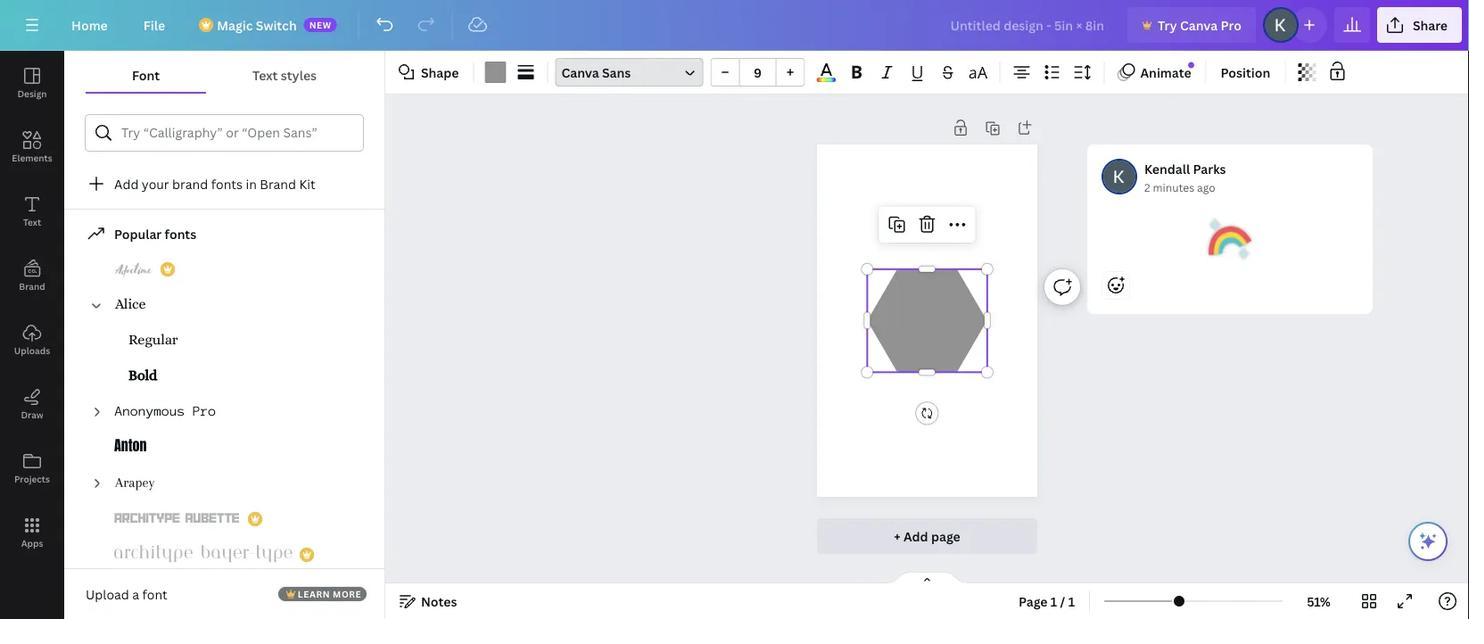 Task type: vqa. For each thing, say whether or not it's contained in the screenshot.
Uploads button
yes



Task type: describe. For each thing, give the bounding box(es) containing it.
#919191 image
[[485, 62, 506, 83]]

show pages image
[[885, 571, 971, 585]]

1 vertical spatial fonts
[[165, 225, 196, 242]]

– – number field
[[746, 64, 771, 81]]

design button
[[0, 51, 64, 115]]

apps button
[[0, 501, 64, 565]]

kendall parks list
[[1088, 145, 1381, 371]]

canva inside button
[[1181, 17, 1218, 33]]

try canva pro button
[[1128, 7, 1256, 43]]

minutes
[[1153, 180, 1195, 195]]

position
[[1221, 64, 1271, 81]]

sans
[[602, 64, 631, 81]]

shape
[[421, 64, 459, 81]]

add your brand fonts in brand kit
[[114, 175, 316, 192]]

uploads button
[[0, 308, 64, 372]]

canva assistant image
[[1418, 531, 1439, 552]]

canva sans button
[[555, 58, 704, 87]]

new
[[309, 19, 332, 31]]

page
[[932, 528, 961, 545]]

upload
[[86, 586, 129, 603]]

popular
[[114, 225, 162, 242]]

kendall parks 2 minutes ago
[[1145, 160, 1227, 195]]

learn more button
[[278, 587, 367, 601]]

popular fonts
[[114, 225, 196, 242]]

font button
[[86, 58, 206, 92]]

Design title text field
[[937, 7, 1121, 43]]

pro
[[1221, 17, 1242, 33]]

expressing gratitude image
[[1209, 218, 1252, 261]]

add inside button
[[904, 528, 929, 545]]

shape button
[[393, 58, 466, 87]]

try
[[1158, 17, 1178, 33]]

projects
[[14, 473, 50, 485]]

kit
[[299, 175, 316, 192]]

1 horizontal spatial fonts
[[211, 175, 243, 192]]

text button
[[0, 179, 64, 244]]

magic
[[217, 17, 253, 33]]

brand inside button
[[19, 280, 45, 292]]

in
[[246, 175, 257, 192]]

+
[[894, 528, 901, 545]]

brand button
[[0, 244, 64, 308]]

switch
[[256, 17, 297, 33]]

canva sans
[[562, 64, 631, 81]]

page 1 / 1
[[1019, 593, 1075, 610]]

text for text
[[23, 216, 41, 228]]

upload a font
[[86, 586, 168, 603]]

0 horizontal spatial add
[[114, 175, 139, 192]]

position button
[[1214, 58, 1278, 87]]

Try "Calligraphy" or "Open Sans" search field
[[121, 116, 352, 150]]

side panel tab list
[[0, 51, 64, 565]]

elements
[[12, 152, 52, 164]]



Task type: locate. For each thing, give the bounding box(es) containing it.
#919191 image
[[485, 62, 506, 83]]

1 horizontal spatial add
[[904, 528, 929, 545]]

2 1 from the left
[[1069, 593, 1075, 610]]

main menu bar
[[0, 0, 1470, 51]]

1 vertical spatial brand
[[19, 280, 45, 292]]

canva right the try
[[1181, 17, 1218, 33]]

0 horizontal spatial canva
[[562, 64, 599, 81]]

design
[[17, 87, 47, 100]]

canva left sans
[[562, 64, 599, 81]]

notes button
[[393, 587, 464, 616]]

file button
[[129, 7, 180, 43]]

learn more
[[298, 588, 362, 600]]

1 horizontal spatial text
[[253, 66, 278, 83]]

text styles button
[[206, 58, 363, 92]]

canva inside dropdown button
[[562, 64, 599, 81]]

learn
[[298, 588, 330, 600]]

anonymous pro image
[[114, 402, 216, 423]]

1 horizontal spatial 1
[[1069, 593, 1075, 610]]

notes
[[421, 593, 457, 610]]

0 vertical spatial fonts
[[211, 175, 243, 192]]

new image
[[1189, 62, 1195, 68]]

1 right /
[[1069, 593, 1075, 610]]

animate button
[[1112, 58, 1199, 87]]

home
[[71, 17, 108, 33]]

1 vertical spatial text
[[23, 216, 41, 228]]

try canva pro
[[1158, 17, 1242, 33]]

1 vertical spatial add
[[904, 528, 929, 545]]

styles
[[281, 66, 317, 83]]

apps
[[21, 537, 43, 549]]

51%
[[1308, 593, 1331, 610]]

architype bayer-type image
[[114, 544, 293, 566]]

share button
[[1378, 7, 1463, 43]]

advetime image
[[114, 259, 153, 280]]

more
[[333, 588, 362, 600]]

add left the your
[[114, 175, 139, 192]]

0 vertical spatial add
[[114, 175, 139, 192]]

a
[[132, 586, 139, 603]]

1 vertical spatial canva
[[562, 64, 599, 81]]

+ add page
[[894, 528, 961, 545]]

0 horizontal spatial text
[[23, 216, 41, 228]]

font
[[132, 66, 160, 83]]

file
[[143, 17, 165, 33]]

group
[[711, 58, 805, 87]]

+ add page button
[[818, 519, 1038, 554]]

regular image
[[129, 330, 178, 352]]

text for text styles
[[253, 66, 278, 83]]

anton image
[[114, 437, 146, 459]]

2
[[1145, 180, 1151, 195]]

fonts left in
[[211, 175, 243, 192]]

text inside button
[[253, 66, 278, 83]]

add right +
[[904, 528, 929, 545]]

text left styles
[[253, 66, 278, 83]]

magic switch
[[217, 17, 297, 33]]

architype aubette image
[[114, 509, 241, 530]]

home link
[[57, 7, 122, 43]]

1 1 from the left
[[1051, 593, 1058, 610]]

ago
[[1198, 180, 1216, 195]]

arapey image
[[114, 473, 155, 494]]

0 vertical spatial brand
[[260, 175, 296, 192]]

brand
[[172, 175, 208, 192]]

/
[[1061, 593, 1066, 610]]

draw button
[[0, 372, 64, 436]]

brand up uploads button
[[19, 280, 45, 292]]

bold image
[[129, 366, 159, 387]]

add
[[114, 175, 139, 192], [904, 528, 929, 545]]

1
[[1051, 593, 1058, 610], [1069, 593, 1075, 610]]

0 vertical spatial text
[[253, 66, 278, 83]]

0 horizontal spatial brand
[[19, 280, 45, 292]]

brand
[[260, 175, 296, 192], [19, 280, 45, 292]]

0 horizontal spatial fonts
[[165, 225, 196, 242]]

animate
[[1141, 64, 1192, 81]]

parks
[[1194, 160, 1227, 177]]

your
[[142, 175, 169, 192]]

0 horizontal spatial 1
[[1051, 593, 1058, 610]]

text up brand button
[[23, 216, 41, 228]]

color range image
[[817, 78, 836, 82]]

alice image
[[114, 295, 146, 316]]

canva
[[1181, 17, 1218, 33], [562, 64, 599, 81]]

fonts right popular
[[165, 225, 196, 242]]

51% button
[[1291, 587, 1348, 616]]

text inside "button"
[[23, 216, 41, 228]]

page
[[1019, 593, 1048, 610]]

fonts
[[211, 175, 243, 192], [165, 225, 196, 242]]

1 left /
[[1051, 593, 1058, 610]]

font
[[142, 586, 168, 603]]

draw
[[21, 409, 43, 421]]

1 horizontal spatial brand
[[260, 175, 296, 192]]

0 vertical spatial canva
[[1181, 17, 1218, 33]]

share
[[1414, 17, 1448, 33]]

brand right in
[[260, 175, 296, 192]]

text
[[253, 66, 278, 83], [23, 216, 41, 228]]

uploads
[[14, 344, 50, 357]]

elements button
[[0, 115, 64, 179]]

projects button
[[0, 436, 64, 501]]

kendall
[[1145, 160, 1191, 177]]

text styles
[[253, 66, 317, 83]]

1 horizontal spatial canva
[[1181, 17, 1218, 33]]



